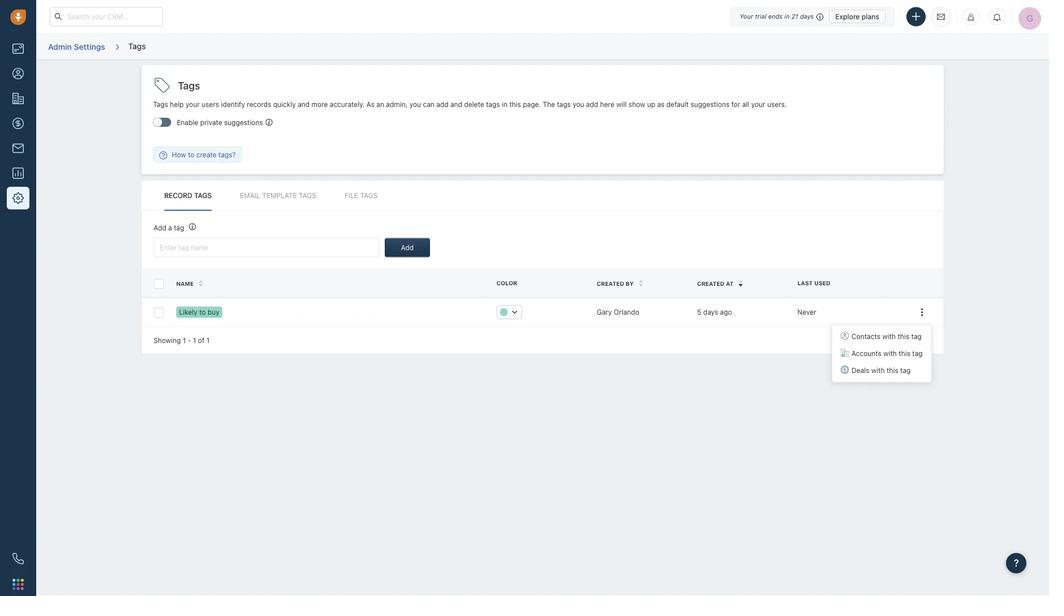Task type: vqa. For each thing, say whether or not it's contained in the screenshot.
1
yes



Task type: describe. For each thing, give the bounding box(es) containing it.
orlando
[[614, 308, 640, 316]]

how
[[172, 151, 186, 159]]

contacts with this tag
[[852, 333, 922, 340]]

at
[[726, 280, 734, 287]]

created for created by
[[597, 280, 624, 287]]

admin
[[48, 42, 72, 51]]

send email image
[[938, 12, 945, 21]]

2 1 from the left
[[193, 336, 196, 344]]

1 your from the left
[[186, 100, 200, 108]]

this left page.
[[510, 100, 521, 108]]

this for deals with this tag
[[887, 366, 899, 374]]

last
[[798, 280, 813, 287]]

identify
[[221, 100, 245, 108]]

help
[[170, 100, 184, 108]]

the
[[543, 100, 555, 108]]

color
[[497, 280, 517, 287]]

show
[[629, 100, 646, 108]]

your
[[740, 13, 754, 20]]

3 1 from the left
[[206, 336, 210, 344]]

2 add from the left
[[586, 100, 599, 108]]

plans
[[862, 12, 880, 20]]

created for created at
[[697, 280, 725, 287]]

delete
[[464, 100, 484, 108]]

2 and from the left
[[451, 100, 462, 108]]

-
[[188, 336, 191, 344]]

explore plans link
[[829, 10, 886, 23]]

last used
[[798, 280, 831, 287]]

tag for accounts with this tag
[[913, 350, 923, 357]]

quickly
[[273, 100, 296, 108]]

when users add a tag, the crm will only suggest tags the user has created, plus default tags image
[[266, 119, 273, 126]]

how to create tags? link
[[154, 150, 242, 159]]

create
[[196, 151, 217, 159]]

users
[[202, 100, 219, 108]]

as
[[367, 100, 375, 108]]

Search your CRM... text field
[[50, 7, 163, 26]]

1 horizontal spatial in
[[785, 13, 790, 20]]

accurately.
[[330, 100, 365, 108]]

tag for contacts with this tag
[[912, 333, 922, 340]]

an
[[377, 100, 384, 108]]

how to create tags?
[[172, 151, 236, 159]]

0 vertical spatial suggestions
[[691, 100, 730, 108]]

up
[[647, 100, 656, 108]]

file
[[345, 192, 358, 200]]

21
[[792, 13, 799, 20]]

as
[[658, 100, 665, 108]]

1 1 from the left
[[183, 336, 186, 344]]

1 vertical spatial suggestions
[[224, 119, 263, 127]]

all
[[743, 100, 750, 108]]

email
[[240, 192, 260, 200]]

tags down the search your crm... text box in the left of the page
[[128, 41, 146, 51]]

for
[[732, 100, 741, 108]]

file tags link
[[345, 181, 378, 211]]

explore plans
[[836, 12, 880, 20]]

tags right file
[[360, 192, 378, 200]]

created by
[[597, 280, 634, 287]]

deals with this tag link
[[841, 366, 911, 375]]

admin settings link
[[48, 38, 106, 56]]

here
[[600, 100, 615, 108]]

5 days ago
[[697, 308, 732, 316]]

tags up help
[[178, 79, 200, 91]]

1 tags from the left
[[486, 100, 500, 108]]

admin,
[[386, 100, 408, 108]]

0 horizontal spatial in
[[502, 100, 508, 108]]

record
[[164, 192, 192, 200]]

tags help your users identify records quickly and more accurately. as an admin, you can add and delete tags in this page. the tags you add here will show up as default suggestions for all your users.
[[153, 100, 787, 108]]

enable private suggestions
[[177, 119, 263, 127]]

record tags link
[[164, 181, 212, 211]]

1 add from the left
[[437, 100, 449, 108]]



Task type: locate. For each thing, give the bounding box(es) containing it.
accounts with this tag link
[[841, 349, 923, 358]]

never
[[798, 308, 817, 316]]

private
[[200, 119, 222, 127]]

2 tags from the left
[[557, 100, 571, 108]]

1 horizontal spatial add
[[586, 100, 599, 108]]

1 vertical spatial add
[[401, 244, 414, 252]]

tags?
[[219, 151, 236, 159]]

0 horizontal spatial to
[[188, 151, 195, 159]]

and left the delete
[[451, 100, 462, 108]]

you left can
[[410, 100, 421, 108]]

0 horizontal spatial you
[[410, 100, 421, 108]]

email template tags
[[240, 192, 316, 200]]

add
[[437, 100, 449, 108], [586, 100, 599, 108]]

deals with this tag
[[852, 366, 911, 374]]

with for accounts
[[884, 350, 897, 357]]

page.
[[523, 100, 541, 108]]

phone image
[[12, 553, 24, 564]]

tag inside deals with this tag link
[[901, 366, 911, 374]]

records
[[247, 100, 271, 108]]

tag down contacts with this tag
[[913, 350, 923, 357]]

tags right the delete
[[486, 100, 500, 108]]

your trial ends in 21 days
[[740, 13, 814, 20]]

ago
[[720, 308, 732, 316]]

1 horizontal spatial tags
[[557, 100, 571, 108]]

tags right the the on the right
[[557, 100, 571, 108]]

showing
[[154, 336, 181, 344]]

1 right the -
[[193, 336, 196, 344]]

likely to buy
[[179, 308, 220, 316]]

2 horizontal spatial 1
[[206, 336, 210, 344]]

suggestions
[[691, 100, 730, 108], [224, 119, 263, 127]]

with
[[883, 333, 896, 340], [884, 350, 897, 357], [872, 366, 885, 374]]

ends
[[769, 13, 783, 20]]

add a tag
[[154, 223, 184, 231]]

your right all
[[752, 100, 766, 108]]

days right '21'
[[800, 13, 814, 20]]

name
[[176, 280, 194, 287]]

tag for deals with this tag
[[901, 366, 911, 374]]

tag down accounts with this tag
[[901, 366, 911, 374]]

with down accounts with this tag link
[[872, 366, 885, 374]]

1 vertical spatial days
[[704, 308, 719, 316]]

1 you from the left
[[410, 100, 421, 108]]

enable
[[177, 119, 198, 127]]

a
[[168, 223, 172, 231]]

2 your from the left
[[752, 100, 766, 108]]

1 created from the left
[[597, 280, 624, 287]]

in left page.
[[502, 100, 508, 108]]

1 horizontal spatial add
[[401, 244, 414, 252]]

tags right record
[[194, 192, 212, 200]]

can
[[423, 100, 435, 108]]

tag
[[174, 223, 184, 231], [912, 333, 922, 340], [913, 350, 923, 357], [901, 366, 911, 374]]

in
[[785, 13, 790, 20], [502, 100, 508, 108]]

2 vertical spatial with
[[872, 366, 885, 374]]

contacts with this tag link
[[841, 332, 922, 341]]

this
[[510, 100, 521, 108], [898, 333, 910, 340], [899, 350, 911, 357], [887, 366, 899, 374]]

0 vertical spatial days
[[800, 13, 814, 20]]

with for contacts
[[883, 333, 896, 340]]

template
[[262, 192, 297, 200]]

buy
[[208, 308, 220, 316]]

add right can
[[437, 100, 449, 108]]

you left here
[[573, 100, 585, 108]]

Enter tag name text field
[[154, 238, 380, 257]]

1 horizontal spatial your
[[752, 100, 766, 108]]

add for add
[[401, 244, 414, 252]]

tags right template
[[299, 192, 316, 200]]

0 vertical spatial add
[[154, 223, 166, 231]]

add inside button
[[401, 244, 414, 252]]

1 right of at the bottom left of the page
[[206, 336, 210, 344]]

showing 1 - 1 of 1
[[154, 336, 210, 344]]

your right help
[[186, 100, 200, 108]]

0 horizontal spatial created
[[597, 280, 624, 287]]

likely
[[179, 308, 197, 316]]

admin settings
[[48, 42, 105, 51]]

0 vertical spatial in
[[785, 13, 790, 20]]

by
[[626, 280, 634, 287]]

0 horizontal spatial tags
[[486, 100, 500, 108]]

email template tags link
[[240, 181, 316, 211]]

2 created from the left
[[697, 280, 725, 287]]

you
[[410, 100, 421, 108], [573, 100, 585, 108]]

phone element
[[7, 547, 29, 570]]

1 vertical spatial in
[[502, 100, 508, 108]]

tag inside the contacts with this tag link
[[912, 333, 922, 340]]

0 horizontal spatial add
[[437, 100, 449, 108]]

created at
[[697, 280, 734, 287]]

tags
[[128, 41, 146, 51], [178, 79, 200, 91], [153, 100, 168, 108], [194, 192, 212, 200], [299, 192, 316, 200], [360, 192, 378, 200]]

to
[[188, 151, 195, 159], [199, 308, 206, 316]]

0 horizontal spatial days
[[704, 308, 719, 316]]

accounts
[[852, 350, 882, 357]]

suggestions down identify
[[224, 119, 263, 127]]

users.
[[768, 100, 787, 108]]

default
[[667, 100, 689, 108]]

created left by
[[597, 280, 624, 287]]

in left '21'
[[785, 13, 790, 20]]

to left buy
[[199, 308, 206, 316]]

used
[[815, 280, 831, 287]]

to right how
[[188, 151, 195, 159]]

explore
[[836, 12, 860, 20]]

to for buy
[[199, 308, 206, 316]]

1 horizontal spatial you
[[573, 100, 585, 108]]

0 horizontal spatial and
[[298, 100, 310, 108]]

with down contacts with this tag
[[884, 350, 897, 357]]

settings
[[74, 42, 105, 51]]

add
[[154, 223, 166, 231], [401, 244, 414, 252]]

this up accounts with this tag
[[898, 333, 910, 340]]

1 horizontal spatial suggestions
[[691, 100, 730, 108]]

this for contacts with this tag
[[898, 333, 910, 340]]

1 horizontal spatial and
[[451, 100, 462, 108]]

created
[[597, 280, 624, 287], [697, 280, 725, 287]]

will
[[617, 100, 627, 108]]

add for add a tag
[[154, 223, 166, 231]]

accounts with this tag
[[852, 350, 923, 357]]

created left at in the right of the page
[[697, 280, 725, 287]]

with up accounts with this tag
[[883, 333, 896, 340]]

this down contacts with this tag
[[899, 350, 911, 357]]

this for accounts with this tag
[[899, 350, 911, 357]]

days right the 5
[[704, 308, 719, 316]]

tags left help
[[153, 100, 168, 108]]

more
[[312, 100, 328, 108]]

freshworks switcher image
[[12, 579, 24, 590]]

add left here
[[586, 100, 599, 108]]

suggestions left for
[[691, 100, 730, 108]]

and left "more"
[[298, 100, 310, 108]]

to for create
[[188, 151, 195, 159]]

0 vertical spatial to
[[188, 151, 195, 159]]

add button
[[385, 238, 430, 257]]

0 horizontal spatial your
[[186, 100, 200, 108]]

1 and from the left
[[298, 100, 310, 108]]

1 horizontal spatial created
[[697, 280, 725, 287]]

contacts
[[852, 333, 881, 340]]

0 horizontal spatial add
[[154, 223, 166, 231]]

1 horizontal spatial to
[[199, 308, 206, 316]]

this down accounts with this tag
[[887, 366, 899, 374]]

1
[[183, 336, 186, 344], [193, 336, 196, 344], [206, 336, 210, 344]]

2 you from the left
[[573, 100, 585, 108]]

tag inside accounts with this tag link
[[913, 350, 923, 357]]

0 vertical spatial with
[[883, 333, 896, 340]]

days
[[800, 13, 814, 20], [704, 308, 719, 316]]

1 horizontal spatial days
[[800, 13, 814, 20]]

1 vertical spatial with
[[884, 350, 897, 357]]

of
[[198, 336, 205, 344]]

trial
[[755, 13, 767, 20]]

record tags
[[164, 192, 212, 200]]

1 horizontal spatial 1
[[193, 336, 196, 344]]

gary orlando
[[597, 308, 640, 316]]

0 horizontal spatial suggestions
[[224, 119, 263, 127]]

1 vertical spatial to
[[199, 308, 206, 316]]

deals
[[852, 366, 870, 374]]

with for deals
[[872, 366, 885, 374]]

gary
[[597, 308, 612, 316]]

your
[[186, 100, 200, 108], [752, 100, 766, 108]]

1 left the -
[[183, 336, 186, 344]]

5
[[697, 308, 702, 316]]

and
[[298, 100, 310, 108], [451, 100, 462, 108]]

tag up accounts with this tag
[[912, 333, 922, 340]]

0 horizontal spatial 1
[[183, 336, 186, 344]]

file tags
[[345, 192, 378, 200]]

tag right a
[[174, 223, 184, 231]]

tags
[[486, 100, 500, 108], [557, 100, 571, 108]]



